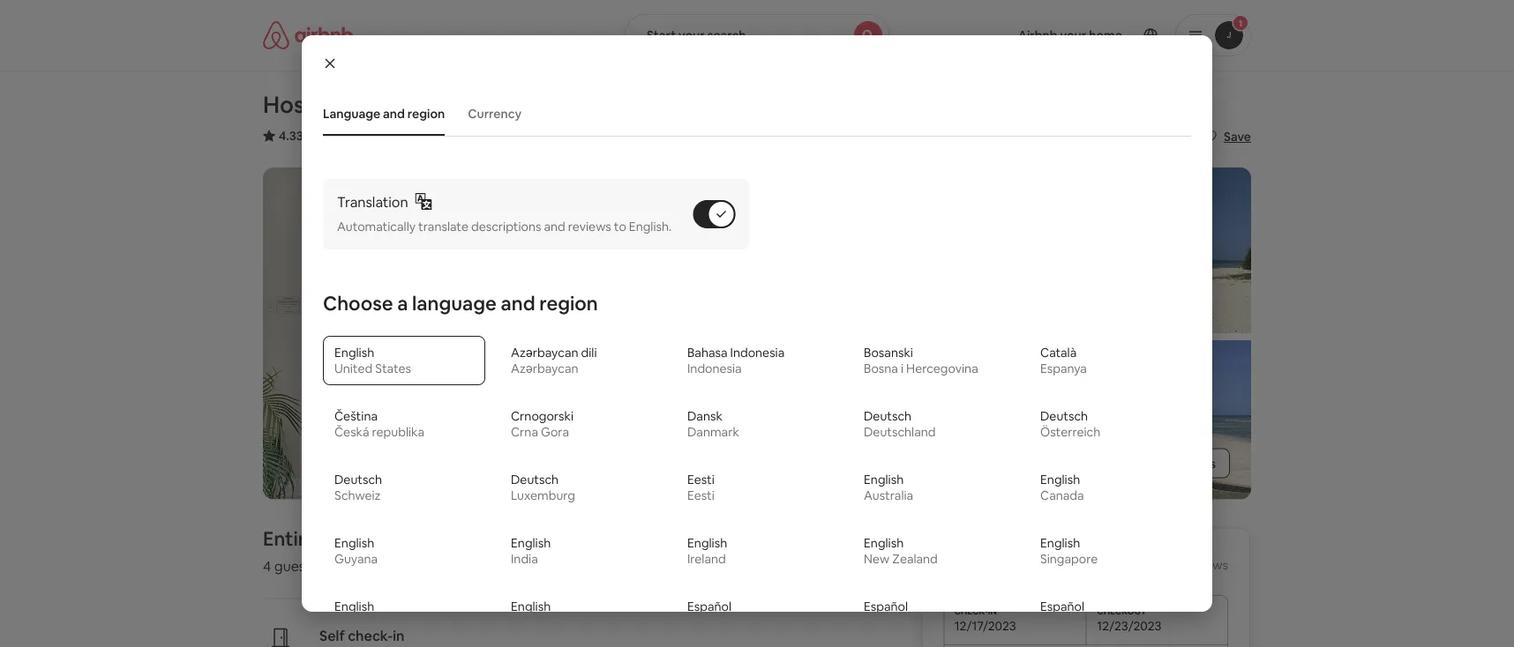 Task type: locate. For each thing, give the bounding box(es) containing it.
and
[[383, 106, 405, 122], [544, 219, 566, 235], [501, 291, 535, 316]]

english inside english singapore
[[1041, 536, 1080, 552]]

your
[[679, 27, 705, 43]]

english inside english canada
[[1041, 472, 1080, 488]]

deutsch inside deutsch luxemburg
[[511, 472, 559, 488]]

reviews
[[329, 128, 374, 144], [568, 219, 611, 235], [1185, 557, 1229, 573]]

indonesia up dansk
[[688, 361, 742, 377]]

0 horizontal spatial ·
[[306, 128, 309, 144]]

english up 1 bedroom
[[335, 536, 374, 552]]

choose
[[323, 291, 393, 316]]

1 vertical spatial region
[[539, 291, 598, 316]]

·
[[306, 128, 309, 144], [381, 128, 384, 147]]

english button down "hospitality expert"
[[500, 591, 662, 640]]

· right 4.33
[[306, 128, 309, 144]]

automatically translate descriptions and reviews to english.
[[337, 219, 672, 235]]

1 vertical spatial reviews
[[568, 219, 611, 235]]

1 vertical spatial 45
[[1169, 557, 1183, 573]]

region up dili
[[539, 291, 598, 316]]

2 horizontal spatial español
[[1041, 599, 1085, 615]]

english inside english guyana
[[335, 536, 374, 552]]

english button down bedroom
[[323, 591, 485, 640]]

eesti up english ireland
[[688, 488, 715, 504]]

12/17/2023
[[955, 619, 1017, 635]]

deutsch down crna
[[511, 472, 559, 488]]

english left states
[[335, 345, 374, 361]]

and right descriptions
[[544, 219, 566, 235]]

english down eesti eesti
[[688, 536, 727, 552]]

0 horizontal spatial and
[[383, 106, 405, 122]]

1
[[327, 558, 333, 576]]

montego bay, st. james parish, jamaica button
[[391, 125, 620, 147]]

2 · from the left
[[381, 128, 384, 147]]

bosanski bosna i hercegovina
[[864, 345, 979, 377]]

español down "singapore"
[[1041, 599, 1085, 615]]

1 español button from the left
[[676, 591, 838, 640]]

dansk danmark
[[688, 409, 739, 441]]

english down 'österreich'
[[1041, 472, 1080, 488]]

2 horizontal spatial and
[[544, 219, 566, 235]]

45
[[313, 128, 327, 144], [1169, 557, 1183, 573]]

1 · from the left
[[306, 128, 309, 144]]

12/23/2023
[[1097, 619, 1162, 635]]

i
[[901, 361, 904, 377]]

1 bedroom
[[327, 558, 397, 576]]

english singapore
[[1041, 536, 1098, 568]]

entire
[[263, 527, 317, 552]]

1 vertical spatial and
[[544, 219, 566, 235]]

bosna
[[864, 361, 898, 377]]

show all photos button
[[1090, 449, 1230, 479]]

1 horizontal spatial español
[[864, 599, 908, 615]]

2 español from the left
[[864, 599, 908, 615]]

gora
[[541, 425, 569, 441]]

4
[[263, 558, 271, 576]]

canada
[[1041, 488, 1084, 504]]

region up the montego
[[408, 106, 445, 122]]

english down canada
[[1041, 536, 1080, 552]]

deutsch for österreich
[[1041, 409, 1088, 425]]

a
[[397, 291, 408, 316]]

and up the montego
[[383, 106, 405, 122]]

tab list
[[314, 92, 1192, 136]]

0 vertical spatial and
[[383, 106, 405, 122]]

jamaica
[[572, 128, 620, 144]]

states
[[375, 361, 411, 377]]

0 horizontal spatial region
[[408, 106, 445, 122]]

english inside english australia
[[864, 472, 904, 488]]

region inside tab panel
[[539, 291, 598, 316]]

to
[[614, 219, 626, 235]]

english right by
[[511, 536, 551, 552]]

f32:
[[463, 90, 507, 120]]

bahasa
[[688, 345, 728, 361]]

deutsch schweiz
[[335, 472, 382, 504]]

eesti
[[688, 472, 715, 488], [688, 488, 715, 504]]

english for singapore
[[1041, 536, 1080, 552]]

self check-in
[[320, 627, 405, 646]]

1 horizontal spatial español button
[[853, 591, 1015, 640]]

deutsch down espanya in the right of the page
[[1041, 409, 1088, 425]]

english inside english new zealand
[[864, 536, 904, 552]]

1 horizontal spatial region
[[539, 291, 598, 316]]

español button down ireland at the bottom
[[676, 591, 838, 640]]

1 azərbaycan from the top
[[511, 345, 579, 361]]

· montego bay, st. james parish, jamaica
[[381, 128, 620, 147]]

english australia
[[864, 472, 914, 504]]

deutsch down česká
[[335, 472, 382, 488]]

singapore
[[1041, 552, 1098, 568]]

45 reviews
[[1169, 557, 1229, 573]]

currency button
[[459, 97, 530, 131]]

deutsch
[[864, 409, 912, 425], [1041, 409, 1088, 425], [335, 472, 382, 488], [511, 472, 559, 488]]

english down australia
[[864, 536, 904, 552]]

2 horizontal spatial español button
[[1029, 591, 1192, 640]]

bahasa indonesia indonesia
[[688, 345, 785, 377]]

english for new
[[864, 536, 904, 552]]

0 horizontal spatial español button
[[676, 591, 838, 640]]

tab list containing language and region
[[314, 92, 1192, 136]]

english for canada
[[1041, 472, 1080, 488]]

0 vertical spatial region
[[408, 106, 445, 122]]

1 horizontal spatial 45
[[1169, 557, 1183, 573]]

united
[[335, 361, 373, 377]]

2 vertical spatial and
[[501, 291, 535, 316]]

language and region
[[323, 106, 445, 122]]

español
[[688, 599, 732, 615], [864, 599, 908, 615], [1041, 599, 1085, 615]]

deutsch inside the deutsch österreich
[[1041, 409, 1088, 425]]

danmark
[[688, 425, 739, 441]]

1 horizontal spatial and
[[501, 291, 535, 316]]

1 horizontal spatial reviews
[[568, 219, 611, 235]]

hospitality expert f32: beach front, pool & chef
[[263, 90, 775, 120]]

2 vertical spatial reviews
[[1185, 557, 1229, 573]]

eesti down danmark
[[688, 472, 715, 488]]

español down ireland at the bottom
[[688, 599, 732, 615]]

english for united
[[335, 345, 374, 361]]

bedroom
[[336, 558, 397, 576]]

english down deutschland
[[864, 472, 904, 488]]

start your search button
[[625, 14, 890, 56]]

and right language
[[501, 291, 535, 316]]

crnogorski
[[511, 409, 574, 425]]

english united states
[[335, 345, 411, 377]]

english new zealand
[[864, 536, 938, 568]]

luxemburg
[[511, 488, 575, 504]]

indonesia
[[730, 345, 785, 361], [688, 361, 742, 377]]

bedroom image
[[764, 341, 1004, 500]]

0 horizontal spatial 45
[[313, 128, 327, 144]]

español down new at the right bottom of page
[[864, 599, 908, 615]]

español button
[[676, 591, 838, 640], [853, 591, 1015, 640], [1029, 591, 1192, 640]]

share button
[[1124, 122, 1192, 152]]

0 horizontal spatial english button
[[323, 591, 485, 640]]

deutsch down the bosna
[[864, 409, 912, 425]]

english inside english united states
[[335, 345, 374, 361]]

0 vertical spatial 45
[[313, 128, 327, 144]]

choose a language and currency element
[[312, 92, 1202, 648]]

seacastles beach image
[[1011, 168, 1252, 334]]

new
[[864, 552, 890, 568]]

tab list inside choose a language and currency element
[[314, 92, 1192, 136]]

· inside "· montego bay, st. james parish, jamaica"
[[381, 128, 384, 147]]

rose hall beach club beach image
[[1011, 341, 1252, 500]]

eesti eesti
[[688, 472, 715, 504]]

1 horizontal spatial english button
[[500, 591, 662, 640]]

4.33 · 45 reviews
[[279, 128, 374, 144]]

español button down zealand
[[853, 591, 1015, 640]]

deutsch inside deutsch deutschland
[[864, 409, 912, 425]]

front,
[[583, 90, 644, 120]]

0 horizontal spatial reviews
[[329, 128, 374, 144]]

dansk
[[688, 409, 723, 425]]

· down language and region
[[381, 128, 384, 147]]

crna
[[511, 425, 538, 441]]

0 horizontal spatial español
[[688, 599, 732, 615]]

1 horizontal spatial ·
[[381, 128, 384, 147]]

automatically
[[337, 219, 416, 235]]

español button down "singapore"
[[1029, 591, 1192, 640]]

english guyana
[[335, 536, 378, 568]]

deutsch for schweiz
[[335, 472, 382, 488]]

and inside button
[[383, 106, 405, 122]]

share
[[1152, 129, 1185, 145]]

and for choose a language and region
[[501, 291, 535, 316]]

dili
[[581, 345, 597, 361]]

hospitality expert
[[513, 527, 678, 552]]

india
[[511, 552, 538, 568]]



Task type: vqa. For each thing, say whether or not it's contained in the screenshot.
the Save
yes



Task type: describe. For each thing, give the bounding box(es) containing it.
republika
[[372, 425, 425, 441]]

2 eesti from the top
[[688, 488, 715, 504]]

in
[[393, 627, 405, 646]]

català
[[1041, 345, 1077, 361]]

balcony views image
[[263, 168, 757, 500]]

45 reviews button
[[313, 127, 374, 145]]

beach
[[512, 90, 579, 120]]

1 english button from the left
[[323, 591, 485, 640]]

descriptions
[[471, 219, 541, 235]]

translate
[[418, 219, 469, 235]]

english ireland
[[688, 536, 727, 568]]

2 español button from the left
[[853, 591, 1015, 640]]

montego
[[391, 128, 444, 144]]

language
[[323, 106, 380, 122]]

show all photos
[[1125, 456, 1216, 472]]

english for australia
[[864, 472, 904, 488]]

reviews inside 'language and region' tab panel
[[568, 219, 611, 235]]

4 guests
[[263, 558, 318, 576]]

languages dialog
[[302, 35, 1213, 648]]

james
[[491, 128, 529, 144]]

indonesia right bahasa
[[730, 345, 785, 361]]

2 english button from the left
[[500, 591, 662, 640]]

deutsch for luxemburg
[[511, 472, 559, 488]]

australia
[[864, 488, 914, 504]]

rental
[[321, 527, 374, 552]]

österreich
[[1041, 425, 1101, 441]]

save button
[[1196, 122, 1259, 152]]

guyana
[[335, 552, 378, 568]]

self
[[320, 627, 345, 646]]

english down india
[[511, 599, 551, 615]]

deutsch for deutschland
[[864, 409, 912, 425]]

translation
[[337, 193, 408, 211]]

3 español button from the left
[[1029, 591, 1192, 640]]

ireland
[[688, 552, 726, 568]]

language and region tab panel
[[316, 158, 1199, 648]]

unit
[[378, 527, 414, 552]]

by
[[486, 527, 509, 552]]

parish,
[[531, 128, 569, 144]]

deutsch deutschland
[[864, 409, 936, 441]]

currency
[[468, 106, 522, 122]]

st.
[[473, 128, 488, 144]]

1 español from the left
[[688, 599, 732, 615]]

entire rental unit hosted by hospitality expert
[[263, 527, 678, 552]]

bosanski
[[864, 345, 913, 361]]

0 vertical spatial reviews
[[329, 128, 374, 144]]

espanya
[[1041, 361, 1087, 377]]

Start your search search field
[[625, 14, 890, 56]]

english for ireland
[[688, 536, 727, 552]]

language
[[412, 291, 497, 316]]

2 horizontal spatial reviews
[[1185, 557, 1229, 573]]

profile element
[[911, 0, 1252, 71]]

choose a language and region
[[323, 291, 598, 316]]

english.
[[629, 219, 672, 235]]

and for automatically translate descriptions and reviews to english.
[[544, 219, 566, 235]]

show
[[1125, 456, 1157, 472]]

azərbaycan dili azərbaycan
[[511, 345, 597, 377]]

english for guyana
[[335, 536, 374, 552]]

čeština
[[335, 409, 378, 425]]

expert
[[385, 90, 458, 120]]

hercegovina
[[907, 361, 979, 377]]

hospitality
[[263, 90, 380, 120]]

english up self check-in
[[335, 599, 374, 615]]

3 español from the left
[[1041, 599, 1085, 615]]

2 azərbaycan from the top
[[511, 361, 579, 377]]

chef
[[722, 90, 775, 120]]

pool
[[649, 90, 696, 120]]

schweiz
[[335, 488, 381, 504]]

check-
[[348, 627, 393, 646]]

čeština česká republika
[[335, 409, 425, 441]]

deutschland
[[864, 425, 936, 441]]

all
[[1160, 456, 1173, 472]]

4.33
[[279, 128, 303, 144]]

&
[[701, 90, 717, 120]]

save
[[1224, 129, 1252, 145]]

català espanya
[[1041, 345, 1087, 377]]

english for india
[[511, 536, 551, 552]]

1 eesti from the top
[[688, 472, 715, 488]]

photos
[[1175, 456, 1216, 472]]

zealand
[[893, 552, 938, 568]]

english india
[[511, 536, 551, 568]]

hosted
[[418, 527, 482, 552]]

česká
[[335, 425, 369, 441]]

deutsch österreich
[[1041, 409, 1101, 441]]

start
[[647, 27, 676, 43]]

region inside button
[[408, 106, 445, 122]]



